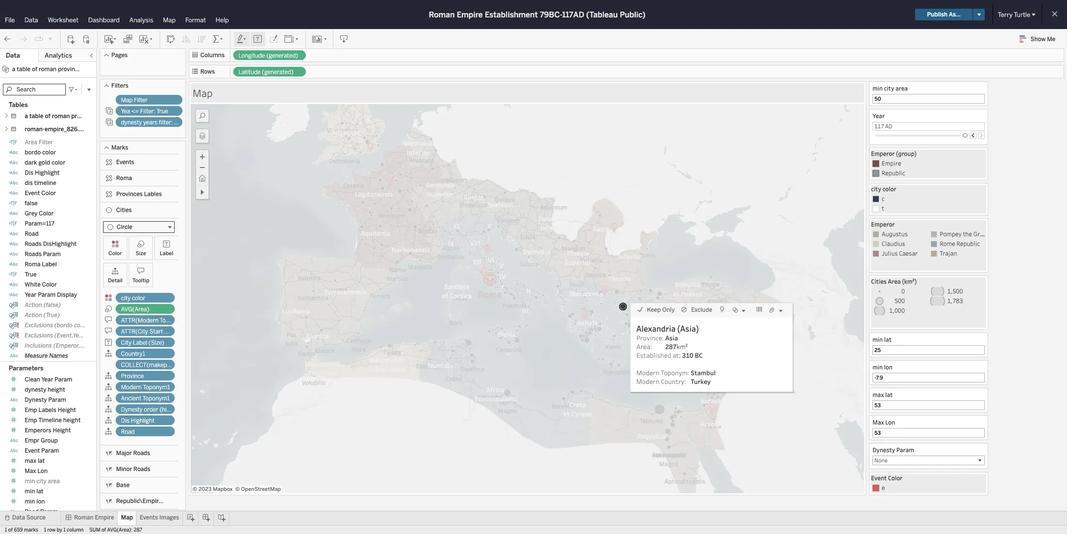 Task type: locate. For each thing, give the bounding box(es) containing it.
1 horizontal spatial roman
[[429, 10, 455, 19]]

terry
[[998, 11, 1013, 18]]

lon
[[886, 418, 896, 426], [38, 468, 48, 475]]

area
[[896, 84, 908, 92], [48, 478, 60, 485]]

applies to selected worksheets with same data source image
[[106, 107, 113, 115]]

1 action from the top
[[25, 302, 42, 308]]

dis highlight up dis timeline
[[25, 169, 60, 176]]

measure names
[[25, 353, 68, 359]]

500 option
[[872, 296, 930, 306]]

format workbook image
[[269, 34, 278, 44]]

1 left row
[[44, 527, 46, 533]]

clean year param
[[25, 376, 72, 383]]

min city area up ad
[[873, 84, 910, 92]]

publish as...
[[928, 11, 961, 18]]

totals image
[[213, 34, 224, 44]]

trajan option
[[930, 249, 988, 259]]

rome
[[940, 240, 956, 247]]

param up dynesty height
[[55, 376, 72, 383]]

max
[[873, 418, 885, 426], [25, 468, 36, 475]]

0 horizontal spatial ©
[[193, 486, 197, 492]]

emperor for emperor (group)
[[872, 150, 895, 157]]

km²
[[677, 342, 688, 351]]

color right gold
[[52, 159, 65, 166]]

(generated) down 'format workbook' image
[[267, 52, 298, 59]]

1 vertical spatial max lon
[[25, 468, 48, 475]]

0 vertical spatial exclusions
[[25, 322, 53, 329]]

area up 0 option at right bottom
[[888, 277, 901, 285]]

1 vertical spatial republic
[[957, 240, 981, 247]]

0 vertical spatial dynesty param
[[25, 397, 66, 403]]

0 horizontal spatial events
[[116, 159, 134, 166]]

roads dishighlight
[[25, 241, 77, 247]]

2 vertical spatial dynesty
[[873, 446, 896, 454]]

emp timeline height
[[25, 417, 81, 424]]

2 vertical spatial empire
[[95, 514, 114, 521]]

param up row
[[40, 508, 58, 515]]

1 vertical spatial event
[[25, 447, 40, 454]]

0 vertical spatial roma
[[116, 175, 132, 182]]

lon up min lon text box
[[885, 363, 893, 371]]

0 horizontal spatial true
[[25, 271, 37, 278]]

1 horizontal spatial dynesty
[[121, 406, 143, 413]]

road up "marks"
[[25, 508, 39, 515]]

max lon down event param
[[25, 468, 48, 475]]

lon down event param
[[38, 468, 48, 475]]

(km²)
[[903, 277, 917, 285]]

events for events images
[[140, 514, 158, 521]]

ancient toponym1
[[121, 395, 170, 402]]

road param
[[25, 508, 58, 515]]

of for sum of avg(area): 287
[[102, 527, 106, 533]]

roma up provinces
[[116, 175, 132, 182]]

1 vertical spatial dynesty param
[[873, 446, 915, 454]]

2 horizontal spatial of
[[102, 527, 106, 533]]

augustus
[[882, 230, 908, 238]]

dis highlight
[[25, 169, 60, 176], [121, 417, 155, 424]]

claudius option
[[872, 239, 930, 249]]

label down attr(city
[[133, 339, 147, 346]]

roma down roads param
[[25, 261, 41, 268]]

2 horizontal spatial year
[[873, 112, 885, 120]]

1 vertical spatial roma
[[25, 261, 41, 268]]

1 vertical spatial min lon
[[25, 498, 45, 505]]

replay animation image up analytics
[[47, 36, 53, 41]]

param down max lon text field
[[897, 446, 915, 454]]

0 vertical spatial min lat
[[873, 336, 892, 343]]

road down param=117
[[25, 230, 39, 237]]

marks. press enter to open the view data window.. use arrow keys to navigate data visualization elements. image
[[191, 104, 865, 493]]

road up "major"
[[121, 429, 135, 435]]

dynesty param down dynesty height
[[25, 397, 66, 403]]

2 emp from the top
[[25, 417, 37, 424]]

toponym1 up dynesty order (highlihgt)
[[143, 395, 170, 402]]

© right mapbox on the bottom of the page
[[235, 486, 240, 492]]

0 vertical spatial highlight
[[35, 169, 60, 176]]

1 1 from the left
[[5, 527, 7, 533]]

replay animation image
[[34, 34, 44, 44], [47, 36, 53, 41]]

1 vertical spatial cities
[[872, 277, 887, 285]]

empire down emperor (group)
[[882, 159, 902, 167]]

Search text field
[[3, 84, 66, 95]]

2 emperor from the top
[[872, 220, 895, 228]]

(true)
[[44, 312, 60, 319]]

julius caesar option
[[872, 249, 930, 259]]

analysis
[[129, 16, 153, 24]]

and
[[99, 113, 110, 120]]

emperor
[[872, 150, 895, 157], [872, 220, 895, 228]]

avg(area):
[[107, 527, 133, 533]]

1 left 659 on the bottom left of page
[[5, 527, 7, 533]]

lat up road param
[[36, 488, 43, 495]]

year for year param display
[[25, 292, 36, 298]]

0 horizontal spatial 1
[[5, 527, 7, 533]]

display
[[57, 292, 77, 298]]

event down 'empr'
[[25, 447, 40, 454]]

dynesty param up e
[[873, 446, 915, 454]]

show
[[1031, 36, 1046, 43]]

keep only button
[[634, 303, 678, 316]]

file
[[5, 16, 15, 24]]

© openstreetmap link
[[235, 486, 281, 492]]

1,783 option
[[930, 296, 988, 306]]

republic down emperor (group)
[[882, 169, 906, 177]]

1 horizontal spatial max
[[873, 418, 885, 426]]

lon up max lon text field
[[886, 418, 896, 426]]

lat up max lat text box
[[886, 391, 893, 399]]

attr(city start date)
[[121, 328, 179, 335]]

claudius
[[882, 240, 906, 247]]

1 horizontal spatial roma
[[116, 175, 132, 182]]

map up swap rows and columns icon
[[163, 16, 176, 24]]

monuments)
[[179, 362, 213, 368]]

dynesty down ancient at the bottom of page
[[121, 406, 143, 413]]

of right table
[[45, 113, 50, 120]]

pompey
[[940, 230, 962, 238]]

longitude (generated)
[[239, 52, 298, 59]]

clear sheet image
[[138, 34, 154, 44]]

1 vertical spatial label
[[42, 261, 57, 268]]

1 horizontal spatial true
[[156, 108, 168, 115]]

parameters
[[9, 365, 44, 372]]

view data... image
[[756, 306, 764, 313]]

max lat up max lat text box
[[873, 391, 893, 399]]

1 horizontal spatial ©
[[235, 486, 240, 492]]

1 horizontal spatial city color
[[872, 185, 897, 193]]

city color up c
[[872, 185, 897, 193]]

emp for emp labels height
[[25, 407, 37, 414]]

year slider
[[964, 133, 968, 138]]

min lon up min lon text box
[[873, 363, 893, 371]]

events for events
[[116, 159, 134, 166]]

clean
[[25, 376, 40, 383]]

0 vertical spatial true
[[156, 108, 168, 115]]

dishighlight
[[43, 241, 77, 247]]

true up filter:
[[156, 108, 168, 115]]

0 vertical spatial area
[[896, 84, 908, 92]]

lon up road param
[[36, 498, 45, 505]]

a
[[25, 113, 28, 120]]

min lon up road param
[[25, 498, 45, 505]]

events down marks
[[116, 159, 134, 166]]

empire
[[457, 10, 483, 19], [882, 159, 902, 167], [95, 514, 114, 521]]

pages
[[111, 52, 128, 59]]

0 vertical spatial year
[[873, 112, 885, 120]]

republic down the
[[957, 240, 981, 247]]

show me
[[1031, 36, 1056, 43]]

ancient
[[121, 395, 142, 402]]

emperor up augustus on the top of page
[[872, 220, 895, 228]]

emp for emp timeline height
[[25, 417, 37, 424]]

country1
[[121, 351, 145, 357]]

min lat text field
[[875, 346, 984, 354]]

emperor left (group)
[[872, 150, 895, 157]]

color up param=117
[[39, 210, 54, 217]]

augustus option
[[872, 230, 930, 239]]

1 vertical spatial roman
[[74, 514, 94, 521]]

filter up bordo color
[[39, 139, 53, 146]]

empire for roman empire
[[95, 514, 114, 521]]

0 horizontal spatial area
[[25, 139, 37, 146]]

max lon up max lon text field
[[873, 418, 896, 426]]

0 horizontal spatial event color
[[25, 190, 56, 197]]

collect(makepoint monuments)
[[121, 362, 213, 368]]

0 vertical spatial dis highlight
[[25, 169, 60, 176]]

empire up sum
[[95, 514, 114, 521]]

roma
[[116, 175, 132, 182], [25, 261, 41, 268]]

modern up ancient at the bottom of page
[[121, 384, 142, 391]]

events down republic\empire area
[[140, 514, 158, 521]]

0 horizontal spatial roman
[[74, 514, 94, 521]]

marks
[[111, 144, 128, 151]]

1 horizontal spatial filter
[[134, 97, 148, 104]]

2 horizontal spatial 1
[[63, 527, 66, 533]]

year up 117
[[873, 112, 885, 120]]

area up min city area "text field"
[[896, 84, 908, 92]]

t option
[[872, 204, 987, 214]]

0 horizontal spatial filter
[[39, 139, 53, 146]]

1 horizontal spatial dis
[[121, 417, 130, 424]]

provinces lables
[[116, 191, 162, 198]]

event up false
[[25, 190, 40, 197]]

1 horizontal spatial dis highlight
[[121, 417, 155, 424]]

city up road param
[[36, 478, 46, 485]]

max
[[873, 391, 884, 399], [25, 458, 36, 464]]

keep only
[[647, 306, 675, 313]]

dynesty down the <= at top left
[[121, 119, 142, 126]]

data down undo image
[[6, 52, 20, 59]]

height down clean year param
[[48, 386, 65, 393]]

data up redo image
[[25, 16, 38, 24]]

max lat
[[873, 391, 893, 399], [25, 458, 45, 464]]

new worksheet image
[[104, 34, 117, 44]]

roads up roma label
[[25, 251, 42, 258]]

toponym1 up the ancient toponym1
[[143, 384, 170, 391]]

action (true)
[[25, 312, 60, 319]]

0 vertical spatial filter
[[134, 97, 148, 104]]

1 emperor from the top
[[872, 150, 895, 157]]

min city area down event param
[[25, 478, 61, 485]]

1 right by
[[63, 527, 66, 533]]

2 1 from the left
[[44, 527, 46, 533]]

exclusions for exclusions (event,year)
[[25, 332, 53, 339]]

emp up emperors
[[25, 417, 37, 424]]

1 emp from the top
[[25, 407, 37, 414]]

explain data image
[[719, 306, 726, 313]]

2 action from the top
[[25, 312, 42, 319]]

area:
[[637, 342, 652, 351]]

roma label
[[25, 261, 57, 268]]

download image
[[339, 34, 349, 44]]

0 vertical spatial 287
[[666, 342, 677, 351]]

exclusions
[[25, 322, 53, 329], [25, 332, 53, 339]]

© left 2023
[[193, 486, 197, 492]]

labels
[[38, 407, 56, 414]]

1 © from the left
[[193, 486, 197, 492]]

emperors height
[[25, 427, 71, 434]]

1 horizontal spatial 287
[[666, 342, 677, 351]]

1 vertical spatial highlight
[[131, 417, 155, 424]]

0 horizontal spatial cities
[[116, 207, 132, 214]]

height
[[58, 407, 76, 414], [53, 427, 71, 434]]

city
[[885, 84, 895, 92], [872, 185, 882, 193], [121, 295, 131, 302], [36, 478, 46, 485]]

emp labels height
[[25, 407, 76, 414]]

minor
[[116, 466, 132, 473]]

event up e
[[872, 474, 887, 482]]

fit image
[[284, 34, 300, 44]]

order
[[144, 406, 158, 413]]

exclusions up measure
[[25, 332, 53, 339]]

1 horizontal spatial label
[[133, 339, 147, 346]]

1 horizontal spatial republic
[[957, 240, 981, 247]]

1 vertical spatial action
[[25, 312, 42, 319]]

1 horizontal spatial events
[[140, 514, 158, 521]]

city color up avg(area)
[[121, 295, 145, 302]]

0 vertical spatial empire
[[457, 10, 483, 19]]

(group)
[[897, 150, 917, 157]]

2 exclusions from the top
[[25, 332, 53, 339]]

action for action (false)
[[25, 302, 42, 308]]

height
[[48, 386, 65, 393], [63, 417, 81, 424]]

0 vertical spatial toponym1
[[143, 384, 170, 391]]

height down emp timeline height on the bottom left of the page
[[53, 427, 71, 434]]

republic inside republic option
[[882, 169, 906, 177]]

data up 659 on the bottom left of page
[[12, 514, 25, 521]]

attr(modern
[[121, 317, 159, 324]]

establishment
[[485, 10, 538, 19]]

(generated) down longitude (generated)
[[262, 69, 294, 76]]

1 horizontal spatial empire
[[457, 10, 483, 19]]

filter
[[134, 97, 148, 104], [39, 139, 53, 146]]

0 horizontal spatial max lat
[[25, 458, 45, 464]]

sum
[[89, 527, 100, 533]]

min city area  text field
[[875, 95, 984, 103]]

1 horizontal spatial dynesty
[[121, 119, 142, 126]]

modern for modern toponym1
[[121, 384, 142, 391]]

year param display
[[25, 292, 77, 298]]

2 horizontal spatial area
[[888, 277, 901, 285]]

exclusions down action (true)
[[25, 322, 53, 329]]

color up e option
[[889, 474, 903, 482]]

roma for roma
[[116, 175, 132, 182]]

1 vertical spatial area
[[888, 277, 901, 285]]

1 for 1 row by 1 column
[[44, 527, 46, 533]]

modern
[[637, 368, 660, 377], [637, 377, 660, 386], [121, 384, 142, 391]]

500
[[895, 297, 906, 305]]

2 vertical spatial year
[[41, 376, 53, 383]]

empire left establishment
[[457, 10, 483, 19]]

analytics
[[45, 52, 72, 59]]

area
[[25, 139, 37, 146], [888, 277, 901, 285], [163, 498, 176, 505]]

province: asia
[[637, 334, 678, 342]]

of right sum
[[102, 527, 106, 533]]

republic
[[882, 169, 906, 177], [957, 240, 981, 247]]

1 vertical spatial (generated)
[[262, 69, 294, 76]]

0 vertical spatial emp
[[25, 407, 37, 414]]

dis
[[25, 169, 33, 176], [121, 417, 130, 424]]

0 vertical spatial republic
[[882, 169, 906, 177]]

true up white
[[25, 271, 37, 278]]

measure
[[25, 353, 48, 359]]

rome republic option
[[930, 239, 988, 249]]

0 horizontal spatial label
[[42, 261, 57, 268]]

true for yea <= filter: true
[[156, 108, 168, 115]]

1 exclusions from the top
[[25, 322, 53, 329]]

0 vertical spatial min lon
[[873, 363, 893, 371]]

control map layers image
[[197, 131, 208, 141]]

year down white
[[25, 292, 36, 298]]

1 horizontal spatial highlight
[[131, 417, 155, 424]]

roads right minor
[[134, 466, 150, 473]]

emperor for emperor
[[872, 220, 895, 228]]

filter:
[[140, 108, 155, 115]]

action up action (true)
[[25, 302, 42, 308]]

roman for roman empire
[[74, 514, 94, 521]]

1 vertical spatial year
[[25, 292, 36, 298]]

duplicate image
[[123, 34, 133, 44]]

the
[[964, 230, 973, 238]]

action down action (false)
[[25, 312, 42, 319]]

zoom in (double-click) image
[[197, 152, 208, 162]]

1 vertical spatial toponym1
[[143, 395, 170, 402]]

color up avg(area)
[[132, 295, 145, 302]]

label down roads param
[[42, 261, 57, 268]]

year for year
[[873, 112, 885, 120]]

tooltip
[[132, 277, 149, 284]]

undo image
[[3, 34, 13, 44]]

highlight down order
[[131, 417, 155, 424]]

0 vertical spatial cities
[[116, 207, 132, 214]]

dis up dis
[[25, 169, 33, 176]]

label right "size"
[[160, 250, 173, 257]]

roman
[[429, 10, 455, 19], [74, 514, 94, 521]]

major
[[116, 450, 132, 457]]

0 horizontal spatial year
[[25, 292, 36, 298]]

1 horizontal spatial min lat
[[873, 336, 892, 343]]

dis highlight down order
[[121, 417, 155, 424]]

0 horizontal spatial dynesty
[[25, 397, 47, 403]]

0 vertical spatial events
[[116, 159, 134, 166]]

filter up yea <= filter: true
[[134, 97, 148, 104]]

roma for roma label
[[25, 261, 41, 268]]

area up bordo
[[25, 139, 37, 146]]

road
[[25, 230, 39, 237], [121, 429, 135, 435], [25, 508, 39, 515]]

map element
[[191, 104, 865, 493]]

0 vertical spatial (generated)
[[267, 52, 298, 59]]

emperor (group)
[[872, 150, 917, 157]]

pompey the great option
[[930, 230, 990, 239]]

column
[[67, 527, 84, 533]]

emp left "labels"
[[25, 407, 37, 414]]

2 horizontal spatial empire
[[882, 159, 902, 167]]

year up dynesty height
[[41, 376, 53, 383]]

0 vertical spatial height
[[48, 386, 65, 393]]

event color up e
[[872, 474, 903, 482]]

0 vertical spatial label
[[160, 250, 173, 257]]

0 horizontal spatial 287
[[134, 527, 142, 533]]

2 © from the left
[[235, 486, 240, 492]]

height up emp timeline height on the bottom left of the page
[[58, 407, 76, 414]]

openstreetmap
[[241, 486, 281, 492]]

1 vertical spatial road
[[121, 429, 135, 435]]



Task type: describe. For each thing, give the bounding box(es) containing it.
(generated) for longitude (generated)
[[267, 52, 298, 59]]

2 vertical spatial true
[[25, 271, 37, 278]]

collapse image
[[89, 53, 94, 59]]

e
[[882, 484, 885, 491]]

empr
[[25, 437, 39, 444]]

1 horizontal spatial event color
[[872, 474, 903, 482]]

0 vertical spatial road
[[25, 230, 39, 237]]

empire for roman empire establishment 79bc-117ad (tableau public)
[[457, 10, 483, 19]]

swap rows and columns image
[[166, 34, 176, 44]]

minor roads
[[116, 466, 150, 473]]

timeline
[[34, 180, 56, 186]]

1 vertical spatial lon
[[38, 468, 48, 475]]

bc
[[695, 351, 703, 360]]

provinces
[[116, 191, 143, 198]]

exclusions for exclusions (bordo color,event,year)
[[25, 322, 53, 329]]

0 horizontal spatial min lat
[[25, 488, 43, 495]]

659
[[14, 527, 23, 533]]

map down rows
[[193, 86, 213, 100]]

0 vertical spatial max lon
[[873, 418, 896, 426]]

0 horizontal spatial max lon
[[25, 468, 48, 475]]

sum of avg(area): 287
[[89, 527, 142, 533]]

julius caesar
[[882, 249, 918, 257]]

2 vertical spatial event
[[872, 474, 887, 482]]

empire inside option
[[882, 159, 902, 167]]

label for city label (size)
[[133, 339, 147, 346]]

dynesty for dynesty years filter: true
[[121, 119, 142, 126]]

yea <= filter: true
[[121, 108, 168, 115]]

by
[[57, 527, 62, 533]]

0 vertical spatial area
[[25, 139, 37, 146]]

redo image
[[18, 34, 28, 44]]

<=
[[131, 108, 139, 115]]

major roads
[[116, 450, 150, 457]]

marks
[[24, 527, 38, 533]]

me
[[1048, 36, 1056, 43]]

1 of 659 marks
[[5, 527, 38, 533]]

(generated) for latitude (generated)
[[262, 69, 294, 76]]

toponym1 for ancient toponym1
[[143, 395, 170, 402]]

country:
[[661, 377, 687, 386]]

0 horizontal spatial replay animation image
[[34, 34, 44, 44]]

0 horizontal spatial max
[[25, 468, 36, 475]]

modern toponym: stambul modern country: turkey
[[637, 368, 716, 386]]

white color
[[25, 281, 57, 288]]

0 vertical spatial min city area
[[873, 84, 910, 92]]

1,000
[[890, 307, 906, 314]]

Max Lon text field
[[875, 429, 984, 437]]

as...
[[949, 11, 961, 18]]

c option
[[872, 194, 987, 204]]

roads up roads param
[[25, 241, 42, 247]]

grey color
[[25, 210, 54, 217]]

names
[[49, 353, 68, 359]]

0 vertical spatial max
[[873, 418, 885, 426]]

latitude
[[239, 69, 261, 76]]

1 horizontal spatial of
[[45, 113, 50, 120]]

2 vertical spatial data
[[12, 514, 25, 521]]

publish as... button
[[916, 9, 973, 20]]

cities for cities area (km²)
[[872, 277, 887, 285]]

0 vertical spatial dis
[[25, 169, 33, 176]]

1 vertical spatial dynesty
[[121, 406, 143, 413]]

avg(area)
[[121, 306, 149, 313]]

roman empire establishment 79bc-117ad (tableau public)
[[429, 10, 646, 19]]

new data source image
[[66, 34, 76, 44]]

stambul
[[691, 368, 716, 377]]

1 horizontal spatial replay animation image
[[47, 36, 53, 41]]

color left "size"
[[108, 250, 122, 257]]

republic option
[[872, 169, 987, 178]]

0 vertical spatial dynesty
[[25, 397, 47, 403]]

cities for cities
[[116, 207, 132, 214]]

gold
[[38, 159, 50, 166]]

pompey the great
[[940, 230, 990, 238]]

1,000 option
[[872, 306, 930, 316]]

only
[[663, 306, 675, 313]]

show/hide cards image
[[312, 34, 327, 44]]

(event,year)
[[54, 332, 87, 339]]

:
[[679, 351, 681, 360]]

longitude
[[239, 52, 265, 59]]

false
[[25, 200, 38, 207]]

color down the timeline
[[41, 190, 56, 197]]

alexandria (asia)
[[637, 323, 699, 334]]

modern toponym1
[[121, 384, 170, 391]]

toponym:
[[661, 368, 690, 377]]

public)
[[620, 10, 646, 19]]

event param
[[25, 447, 59, 454]]

exclude button
[[678, 303, 716, 316]]

toponym1 for modern toponym1
[[143, 384, 170, 391]]

established
[[637, 351, 672, 360]]

city up ad
[[885, 84, 895, 92]]

empr group
[[25, 437, 58, 444]]

ad
[[886, 123, 893, 130]]

1 vertical spatial data
[[6, 52, 20, 59]]

of for 1 of 659 marks
[[8, 527, 13, 533]]

0 horizontal spatial dis highlight
[[25, 169, 60, 176]]

columns
[[200, 52, 225, 59]]

0 vertical spatial height
[[58, 407, 76, 414]]

roads param
[[25, 251, 61, 258]]

city down emperor (group)
[[872, 185, 882, 193]]

collect(makepoint
[[121, 362, 177, 368]]

1 vertical spatial height
[[53, 427, 71, 434]]

publish
[[928, 11, 948, 18]]

param down roads dishighlight
[[43, 251, 61, 258]]

0 horizontal spatial dynesty param
[[25, 397, 66, 403]]

roads right "major"
[[133, 450, 150, 457]]

param up emp labels height on the left
[[48, 397, 66, 403]]

1 vertical spatial dis highlight
[[121, 417, 155, 424]]

pause auto updates image
[[82, 34, 92, 44]]

color up year param display
[[42, 281, 57, 288]]

zoom home image
[[197, 173, 208, 184]]

1 for 1 of 659 marks
[[5, 527, 7, 533]]

data source
[[12, 514, 46, 521]]

1 horizontal spatial dynesty param
[[873, 446, 915, 454]]

1 horizontal spatial year
[[41, 376, 53, 383]]

1,500 option
[[930, 287, 988, 296]]

republic\empire area
[[116, 498, 176, 505]]

dynesty years filter: true
[[121, 119, 186, 126]]

trajan
[[940, 249, 958, 257]]

filter for map filter
[[134, 97, 148, 104]]

1 vertical spatial dis
[[121, 417, 130, 424]]

3 1 from the left
[[63, 527, 66, 533]]

0 vertical spatial data
[[25, 16, 38, 24]]

provinces
[[71, 113, 98, 120]]

0 horizontal spatial max
[[25, 458, 36, 464]]

group
[[41, 437, 58, 444]]

label for roma label
[[42, 261, 57, 268]]

action for action (true)
[[25, 312, 42, 319]]

city
[[121, 339, 132, 346]]

color up dark gold color
[[42, 149, 56, 156]]

0 option
[[872, 287, 930, 296]]

zoom out (shift+double-click) image
[[197, 162, 208, 173]]

2 vertical spatial road
[[25, 508, 39, 515]]

dark gold color
[[25, 159, 65, 166]]

highlight image
[[236, 34, 247, 44]]

1 vertical spatial 287
[[134, 527, 142, 533]]

t
[[882, 204, 885, 212]]

toponym1)
[[160, 317, 189, 324]]

show me button
[[1016, 31, 1065, 46]]

latitude (generated)
[[239, 69, 294, 76]]

true for dynesty years filter: true
[[174, 119, 186, 126]]

dynesty for dynesty height
[[25, 386, 46, 393]]

attr(city
[[121, 328, 148, 335]]

1 horizontal spatial max lat
[[873, 391, 893, 399]]

white
[[25, 281, 41, 288]]

map filter
[[121, 97, 148, 104]]

0 horizontal spatial min city area
[[25, 478, 61, 485]]

city up avg(area)
[[121, 295, 131, 302]]

0 horizontal spatial lon
[[36, 498, 45, 505]]

julius
[[882, 249, 898, 257]]

empire_826.geojson
[[45, 126, 101, 133]]

0 vertical spatial event color
[[25, 190, 56, 197]]

0
[[902, 287, 906, 295]]

dynesty height
[[25, 386, 65, 393]]

2 horizontal spatial label
[[160, 250, 173, 257]]

param down group
[[41, 447, 59, 454]]

keep
[[647, 306, 661, 313]]

map up avg(area): in the left bottom of the page
[[121, 514, 133, 521]]

mapbox
[[213, 486, 233, 492]]

applies to selected worksheets with same data source image
[[106, 118, 113, 126]]

empire option
[[872, 159, 987, 169]]

color up c
[[883, 185, 897, 193]]

117
[[875, 123, 885, 130]]

0 horizontal spatial highlight
[[35, 169, 60, 176]]

min lon text field
[[875, 374, 984, 382]]

sort descending image
[[197, 34, 207, 44]]

map up yea
[[121, 97, 133, 104]]

modern left country:
[[637, 377, 660, 386]]

1 horizontal spatial max
[[873, 391, 884, 399]]

terry turtle
[[998, 11, 1031, 18]]

dis timeline
[[25, 180, 56, 186]]

1 vertical spatial city color
[[121, 295, 145, 302]]

0 vertical spatial lon
[[885, 363, 893, 371]]

hide mark labels image
[[253, 34, 263, 44]]

1 vertical spatial height
[[63, 417, 81, 424]]

sort ascending image
[[182, 34, 191, 44]]

rome republic
[[940, 240, 981, 247]]

exclusions (event,year)
[[25, 332, 87, 339]]

province:
[[637, 334, 664, 342]]

filters
[[111, 82, 128, 89]]

modern for modern toponym: stambul modern country: turkey
[[637, 368, 660, 377]]

1 horizontal spatial lon
[[886, 418, 896, 426]]

e option
[[872, 483, 987, 493]]

asia
[[666, 334, 678, 342]]

287 km²
[[666, 342, 688, 351]]

max lat text field
[[875, 401, 984, 409]]

0 vertical spatial city color
[[872, 185, 897, 193]]

(highlihgt)
[[160, 406, 187, 413]]

help
[[216, 16, 229, 24]]

area for republic\empire area
[[163, 498, 176, 505]]

area for cities area (km²)
[[888, 277, 901, 285]]

timeline
[[38, 417, 62, 424]]

roman empire
[[74, 514, 114, 521]]

bordo
[[25, 149, 41, 156]]

republic inside rome republic option
[[957, 240, 981, 247]]

lat down event param
[[38, 458, 45, 464]]

filter:
[[159, 119, 173, 126]]

filter for area filter
[[39, 139, 53, 146]]

roman for roman empire establishment 79bc-117ad (tableau public)
[[429, 10, 455, 19]]

tables
[[9, 101, 28, 108]]

0 vertical spatial event
[[25, 190, 40, 197]]

start
[[150, 328, 163, 335]]

0 horizontal spatial area
[[48, 478, 60, 485]]

lat down 1,000
[[885, 336, 892, 343]]

param up action (false)
[[38, 292, 56, 298]]

caesar
[[900, 249, 918, 257]]



Task type: vqa. For each thing, say whether or not it's contained in the screenshot.
2nd netflix!titles!category from the right
no



